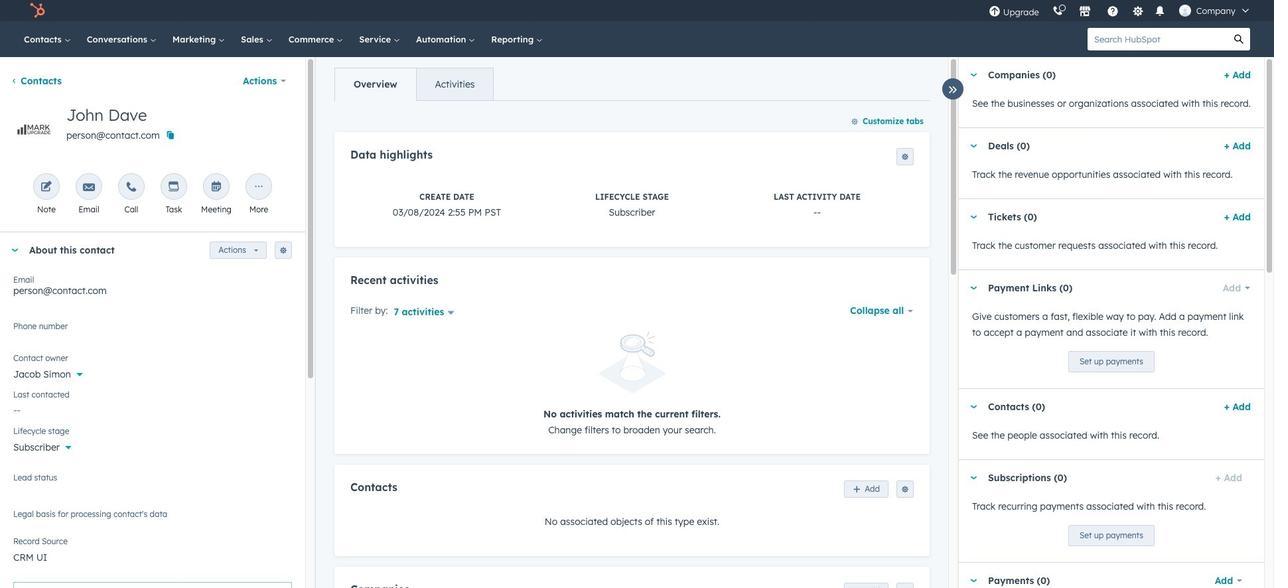Task type: locate. For each thing, give the bounding box(es) containing it.
manage card settings image
[[280, 247, 287, 255]]

0 vertical spatial alert
[[351, 332, 914, 438]]

None text field
[[13, 319, 292, 346]]

0 horizontal spatial alert
[[13, 582, 292, 588]]

3 caret image from the top
[[970, 405, 978, 409]]

5 caret image from the top
[[970, 579, 978, 583]]

menu
[[982, 0, 1259, 21]]

caret image
[[970, 215, 978, 219], [970, 286, 978, 290], [970, 405, 978, 409], [970, 476, 978, 480], [970, 579, 978, 583]]

alert
[[351, 332, 914, 438], [13, 582, 292, 588]]

1 caret image from the top
[[970, 215, 978, 219]]

caret image
[[970, 73, 978, 77], [970, 144, 978, 148], [11, 249, 19, 252]]

navigation
[[335, 68, 494, 101]]

marketplaces image
[[1079, 6, 1091, 18]]

1 horizontal spatial alert
[[351, 332, 914, 438]]

Search HubSpot search field
[[1088, 28, 1228, 50]]

1 vertical spatial caret image
[[970, 144, 978, 148]]

0 vertical spatial caret image
[[970, 73, 978, 77]]



Task type: vqa. For each thing, say whether or not it's contained in the screenshot.
Defaults
no



Task type: describe. For each thing, give the bounding box(es) containing it.
-- text field
[[13, 398, 292, 419]]

meeting image
[[210, 181, 222, 194]]

1 vertical spatial alert
[[13, 582, 292, 588]]

call image
[[125, 181, 137, 194]]

4 caret image from the top
[[970, 476, 978, 480]]

email image
[[83, 181, 95, 194]]

jacob simon image
[[1180, 5, 1192, 17]]

2 vertical spatial caret image
[[11, 249, 19, 252]]

note image
[[40, 181, 52, 194]]

more image
[[253, 181, 265, 194]]

2 caret image from the top
[[970, 286, 978, 290]]

task image
[[168, 181, 180, 194]]



